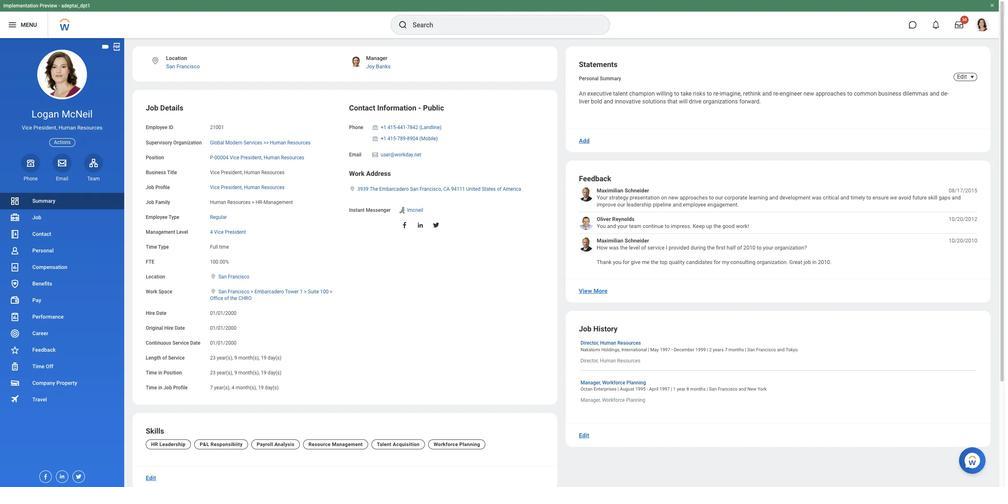 Task type: describe. For each thing, give the bounding box(es) containing it.
and right pipeline
[[673, 202, 682, 208]]

30
[[963, 17, 968, 22]]

10/20/2012
[[949, 216, 978, 222]]

list containing maximilian schneider
[[579, 187, 978, 266]]

1 manager, workforce planning from the top
[[581, 380, 646, 386]]

2 director, from the top
[[581, 358, 599, 364]]

23 for time in position
[[210, 370, 216, 376]]

time for time off
[[32, 364, 45, 370]]

personal for personal summary
[[579, 76, 599, 82]]

continue
[[643, 223, 664, 230]]

1 director, from the top
[[581, 341, 599, 347]]

0 vertical spatial your
[[618, 223, 628, 230]]

1 horizontal spatial months
[[729, 347, 745, 353]]

p&l responsibiity button
[[194, 440, 248, 450]]

the left 'first'
[[708, 245, 715, 251]]

employee for employee type
[[146, 215, 168, 220]]

and down 08/17/2015 at the right top of the page
[[953, 195, 962, 201]]

president, up business title element
[[241, 155, 263, 161]]

| left the "may"
[[649, 347, 650, 353]]

was inside your strategy presentation on new approaches to our corporate learning and development was critical and timely to ensure we avoid future skill gaps and improve our leadership pipeline and employee engagement.
[[812, 195, 822, 201]]

top
[[660, 259, 668, 266]]

789-
[[398, 136, 407, 142]]

0 horizontal spatial facebook image
[[40, 472, 49, 481]]

san inside the san francisco > embarcadero tower 1 > suite 100 > office of the chro
[[218, 289, 227, 295]]

management inside job family element
[[264, 200, 293, 206]]

time in position
[[146, 370, 182, 376]]

23 for length of service
[[210, 355, 216, 361]]

banks
[[376, 64, 391, 70]]

1 vertical spatial management
[[146, 230, 175, 235]]

p-
[[210, 155, 215, 161]]

performance image
[[10, 312, 20, 322]]

responsibiity
[[211, 442, 243, 448]]

years
[[713, 347, 724, 353]]

and down executive
[[604, 98, 614, 105]]

0 vertical spatial san francisco link
[[166, 64, 200, 70]]

1 vertical spatial position
[[164, 370, 182, 376]]

1 re- from the left
[[714, 90, 721, 97]]

1 horizontal spatial 1
[[674, 387, 676, 392]]

organizations
[[703, 98, 739, 105]]

> left suite
[[304, 289, 307, 295]]

to left common
[[848, 90, 853, 97]]

human inside business title element
[[244, 170, 260, 176]]

job link
[[0, 210, 124, 226]]

family
[[156, 200, 170, 206]]

embarcadero inside the san francisco > embarcadero tower 1 > suite 100 > office of the chro
[[255, 289, 284, 295]]

work address
[[349, 170, 391, 178]]

half
[[727, 245, 736, 251]]

items selected list
[[372, 123, 455, 144]]

san inside san francisco link
[[218, 274, 227, 280]]

messenger
[[366, 208, 391, 213]]

instant messenger
[[349, 208, 391, 213]]

work for work space
[[146, 289, 157, 295]]

location for location san francisco
[[166, 55, 187, 61]]

to up engagement.
[[710, 195, 714, 201]]

learning
[[749, 195, 769, 201]]

to right risks
[[707, 90, 713, 97]]

employee's photo (oliver reynolds) image
[[579, 216, 594, 230]]

skills
[[146, 427, 164, 436]]

consulting
[[731, 259, 756, 266]]

job for job family
[[146, 200, 154, 206]]

time type
[[146, 245, 169, 250]]

2 re- from the left
[[774, 90, 780, 97]]

and left 'timely'
[[841, 195, 850, 201]]

strategy
[[609, 195, 629, 201]]

time in job profile element
[[210, 380, 279, 392]]

415- for 789-
[[388, 136, 398, 142]]

415- for 441-
[[388, 125, 398, 131]]

maximilian for strategy
[[597, 188, 624, 194]]

length of service element
[[210, 350, 282, 362]]

menu
[[21, 21, 37, 28]]

organization?
[[775, 245, 808, 251]]

1 vertical spatial months
[[691, 387, 706, 392]]

maximilian schneider link for strategy
[[597, 187, 650, 194]]

president, down business title element
[[221, 185, 243, 191]]

corporate
[[725, 195, 748, 201]]

up
[[707, 223, 713, 230]]

approaches inside your strategy presentation on new approaches to our corporate learning and development was critical and timely to ensure we avoid future skill gaps and improve our leadership pipeline and employee engagement.
[[680, 195, 708, 201]]

vice president, human resources for business title element
[[210, 170, 285, 176]]

in for 23 year(s), 9 month(s), 19 day(s)
[[158, 370, 162, 376]]

human inside job family element
[[210, 200, 226, 206]]

1 horizontal spatial summary
[[600, 76, 622, 82]]

phone inside phone logan mcneil element
[[24, 176, 38, 182]]

email inside "contact information - public" group
[[349, 152, 362, 158]]

tag image
[[101, 42, 110, 51]]

great
[[790, 259, 803, 266]]

team logan mcneil element
[[84, 176, 103, 182]]

travel link
[[0, 392, 124, 409]]

1 vertical spatial our
[[618, 202, 626, 208]]

1 vertical spatial san francisco link
[[218, 273, 250, 280]]

vice inside navigation pane region
[[22, 125, 32, 131]]

human inside navigation pane region
[[59, 125, 76, 131]]

month(s), for time in position
[[239, 370, 260, 376]]

+1 for +1 415-789-8904 (mobile)
[[381, 136, 387, 142]]

san francisco > embarcadero tower 1 > suite 100 > office of the chro
[[210, 289, 333, 302]]

workforce inside workforce planning button
[[434, 442, 458, 448]]

job family element
[[210, 195, 293, 206]]

- left december
[[672, 347, 673, 353]]

1 horizontal spatial hire
[[164, 326, 174, 331]]

the
[[370, 186, 378, 192]]

to left "impress."
[[665, 223, 670, 230]]

adeptai_dpt1
[[61, 3, 90, 9]]

fte element
[[210, 255, 229, 266]]

candidates
[[687, 259, 713, 266]]

schneider for presentation
[[625, 188, 650, 194]]

space
[[159, 289, 172, 295]]

time in position element
[[210, 365, 282, 377]]

2 manager, workforce planning from the top
[[581, 398, 646, 404]]

risks
[[694, 90, 706, 97]]

summary inside navigation pane region
[[32, 198, 55, 204]]

personal link
[[0, 243, 124, 259]]

0 vertical spatial 1997
[[660, 347, 671, 353]]

employee type
[[146, 215, 179, 220]]

contact information - public group
[[349, 103, 545, 235]]

maximilian schneider link for was
[[597, 237, 650, 245]]

resources inside business title element
[[262, 170, 285, 176]]

profile logan mcneil image
[[976, 18, 990, 33]]

to inside how was the level of service i provided during the first half of 2010 to your organization? thank you for give me the top quality candidates for my consulting organization. great job in 2010.
[[757, 245, 762, 251]]

+1 for +1 415-441-7842 (landline)
[[381, 125, 387, 131]]

and down oliver reynolds link
[[608, 223, 617, 230]]

continuous service date element
[[210, 336, 237, 347]]

job family
[[146, 200, 170, 206]]

resources inside job family element
[[227, 200, 251, 206]]

vice inside p-00004 vice president, human resources link
[[230, 155, 239, 161]]

employee id element
[[210, 120, 224, 131]]

employee's photo (maximilian schneider) image for your strategy presentation on new approaches to our corporate learning and development was critical and timely to ensure we avoid future skill gaps and improve our leadership pipeline and employee engagement.
[[579, 187, 594, 202]]

de
[[942, 90, 949, 97]]

+1 415-441-7842 (landline) link
[[381, 123, 442, 131]]

leadership
[[160, 442, 186, 448]]

vice president, human resources link
[[210, 183, 285, 191]]

view team image
[[89, 158, 99, 168]]

email logan mcneil element
[[53, 176, 72, 182]]

twitter image
[[433, 222, 440, 229]]

length of service
[[146, 355, 185, 361]]

an executive talent champion willing to take risks to re-imagine, rethink and re-engineer new approaches to common business dilemmas and de liver bold and innovative solutions that will drive organizations forward.
[[579, 90, 949, 105]]

resources inside navigation pane region
[[77, 125, 103, 131]]

1 vertical spatial service
[[168, 355, 185, 361]]

time off image
[[10, 362, 20, 372]]

that
[[668, 98, 678, 105]]

0 vertical spatial service
[[173, 341, 189, 346]]

and left tokyo at bottom
[[778, 347, 785, 353]]

- left april
[[647, 387, 649, 392]]

work for work address
[[349, 170, 365, 178]]

executive
[[588, 90, 612, 97]]

public
[[423, 104, 444, 113]]

the left level
[[621, 245, 628, 251]]

august
[[620, 387, 635, 392]]

vice president, human resources inside navigation pane region
[[22, 125, 103, 131]]

year
[[677, 387, 686, 392]]

0 vertical spatial feedback
[[579, 174, 612, 183]]

hire date element
[[210, 306, 237, 317]]

phone button
[[21, 154, 40, 182]]

and right the rethink
[[763, 90, 772, 97]]

business title
[[146, 170, 177, 176]]

personal for personal
[[32, 248, 54, 254]]

| down manager, workforce planning link
[[618, 387, 619, 392]]

email inside popup button
[[56, 176, 68, 182]]

time for time type
[[146, 245, 157, 250]]

and left de
[[930, 90, 940, 97]]

100
[[320, 289, 329, 295]]

id
[[169, 125, 173, 131]]

business title element
[[210, 165, 285, 176]]

| left 2
[[707, 347, 709, 353]]

p-00004 vice president, human resources
[[210, 155, 305, 161]]

19 for time in position
[[261, 370, 267, 376]]

01/01/2000 for original hire date
[[210, 326, 237, 331]]

> inside job family element
[[252, 200, 255, 206]]

1 director, human resources from the top
[[581, 341, 641, 347]]

you
[[613, 259, 622, 266]]

embarcadero inside "contact information - public" group
[[380, 186, 409, 192]]

contact image
[[10, 230, 20, 240]]

vice inside vice president, human resources link
[[210, 185, 220, 191]]

travel image
[[10, 395, 20, 405]]

in for 7 year(s), 4 month(s), 19 day(s)
[[158, 385, 162, 391]]

1 horizontal spatial 7
[[725, 347, 728, 353]]

personal image
[[10, 246, 20, 256]]

work space
[[146, 289, 172, 295]]

time
[[219, 245, 229, 250]]

of inside the san francisco > embarcadero tower 1 > suite 100 > office of the chro
[[225, 296, 229, 302]]

workforce inside manager, workforce planning link
[[603, 380, 626, 386]]

day(s) for time in position
[[268, 370, 282, 376]]

- inside group
[[419, 104, 421, 113]]

contact for contact information - public
[[349, 104, 376, 113]]

2 manager, from the top
[[581, 398, 601, 404]]

0 horizontal spatial profile
[[156, 185, 170, 191]]

supervisory organization
[[146, 140, 202, 146]]

user@workday.net link
[[381, 150, 422, 158]]

type for employee type
[[169, 215, 179, 220]]

(mobile)
[[420, 136, 438, 142]]

actions
[[54, 139, 71, 145]]

human right >>
[[270, 140, 286, 146]]

1 for from the left
[[623, 259, 630, 266]]

the inside the san francisco > embarcadero tower 1 > suite 100 > office of the chro
[[230, 296, 237, 302]]

edit button for job history
[[576, 427, 593, 444]]

location for location
[[146, 274, 165, 280]]

date for hire
[[175, 326, 185, 331]]

president, inside business title element
[[221, 170, 243, 176]]

full time element
[[210, 243, 229, 250]]

bold
[[591, 98, 603, 105]]

of inside 3939 the embarcadero san francisco, ca 94111 united states of america link
[[497, 186, 502, 192]]

location image for location
[[210, 274, 217, 280]]

1 vertical spatial workforce
[[603, 398, 625, 404]]

manager, workforce planning link
[[581, 379, 646, 386]]

mail image
[[372, 152, 379, 158]]

edit button for skills
[[143, 470, 160, 487]]

edit for job history
[[579, 432, 590, 439]]

0 vertical spatial our
[[716, 195, 724, 201]]

new inside your strategy presentation on new approaches to our corporate learning and development was critical and timely to ensure we avoid future skill gaps and improve our leadership pipeline and employee engagement.
[[669, 195, 679, 201]]

of right half
[[738, 245, 743, 251]]

| right years
[[746, 347, 747, 353]]

ensure
[[873, 195, 889, 201]]

impress.
[[671, 223, 692, 230]]

19 for time in job profile
[[258, 385, 264, 391]]

justify image
[[7, 20, 17, 30]]

suite
[[308, 289, 319, 295]]

linkedin image
[[417, 222, 424, 229]]

job for job
[[32, 215, 41, 221]]

time for time in position
[[146, 370, 157, 376]]

job details
[[146, 104, 184, 113]]

linkedin image
[[56, 472, 65, 480]]

1 horizontal spatial profile
[[173, 385, 188, 391]]

Search Workday  search field
[[413, 16, 593, 34]]

job history
[[579, 325, 618, 334]]

timely
[[851, 195, 866, 201]]

3939 the embarcadero san francisco, ca 94111 united states of america link
[[358, 185, 522, 192]]

company property image
[[10, 379, 20, 389]]

> up chro
[[251, 289, 253, 295]]

original hire date
[[146, 326, 185, 331]]

pipeline
[[653, 202, 672, 208]]

compensation
[[32, 264, 67, 271]]

the right me
[[651, 259, 659, 266]]

vice president, human resources for vice president, human resources link in the top left of the page
[[210, 185, 285, 191]]

> right 100
[[330, 289, 333, 295]]

| right 8
[[707, 387, 708, 392]]

phone image for +1 415-441-7842 (landline)
[[372, 125, 379, 131]]

human up holdings,
[[601, 341, 617, 347]]

of right level
[[642, 245, 647, 251]]

type for time type
[[158, 245, 169, 250]]

benefits link
[[0, 276, 124, 293]]

01/01/2000 for continuous service date
[[210, 341, 237, 346]]

edit for skills
[[146, 475, 156, 482]]

p&l
[[200, 442, 209, 448]]

statements
[[579, 60, 618, 69]]

vice inside business title element
[[210, 170, 220, 176]]

president, inside navigation pane region
[[33, 125, 57, 131]]

actions button
[[49, 138, 75, 147]]

manager joy banks
[[366, 55, 391, 70]]

to right 'timely'
[[867, 195, 872, 201]]

menu banner
[[0, 0, 1000, 38]]

talent
[[377, 442, 392, 448]]

navigation pane region
[[0, 38, 124, 488]]

team link
[[84, 154, 103, 182]]

san francisco
[[218, 274, 250, 280]]



Task type: locate. For each thing, give the bounding box(es) containing it.
1 vertical spatial schneider
[[625, 238, 650, 244]]

job down time in position
[[164, 385, 172, 391]]

year(s), for length of service
[[217, 355, 233, 361]]

resources right >>
[[288, 140, 311, 146]]

1 vertical spatial profile
[[173, 385, 188, 391]]

title
[[167, 170, 177, 176]]

23 inside time in position element
[[210, 370, 216, 376]]

2 vertical spatial 19
[[258, 385, 264, 391]]

planning
[[627, 380, 646, 386], [627, 398, 646, 404], [460, 442, 480, 448]]

1 vertical spatial month(s),
[[239, 370, 260, 376]]

1 horizontal spatial facebook image
[[401, 222, 409, 229]]

how was the level of service i provided during the first half of 2010 to your organization? thank you for give me the top quality candidates for my consulting organization. great job in 2010.
[[597, 245, 832, 266]]

0 vertical spatial phone
[[349, 125, 364, 131]]

1 vertical spatial personal
[[32, 248, 54, 254]]

month(s), for length of service
[[239, 355, 260, 361]]

1 horizontal spatial for
[[714, 259, 721, 266]]

1 23 year(s), 9 month(s), 19 day(s) from the top
[[210, 355, 282, 361]]

0 vertical spatial was
[[812, 195, 822, 201]]

personal summary element
[[579, 74, 622, 82]]

0 vertical spatial planning
[[627, 380, 646, 386]]

management level
[[146, 230, 188, 235]]

1 horizontal spatial date
[[175, 326, 185, 331]]

0 horizontal spatial san francisco link
[[166, 64, 200, 70]]

1 horizontal spatial edit button
[[576, 427, 593, 444]]

2 vertical spatial date
[[190, 341, 201, 346]]

work inside "contact information - public" group
[[349, 170, 365, 178]]

management inside button
[[332, 442, 363, 448]]

| left year
[[671, 387, 673, 392]]

human down holdings,
[[600, 358, 616, 364]]

job down business
[[146, 185, 154, 191]]

7 inside time in job profile element
[[210, 385, 213, 391]]

1 left year
[[674, 387, 676, 392]]

0 vertical spatial position
[[146, 155, 164, 161]]

resources down p-00004 vice president, human resources
[[262, 170, 285, 176]]

- right the preview
[[58, 3, 60, 9]]

contact for contact
[[32, 231, 51, 237]]

0 vertical spatial approaches
[[816, 90, 846, 97]]

benefits
[[32, 281, 52, 287]]

of right "states"
[[497, 186, 502, 192]]

0 vertical spatial location image
[[151, 56, 160, 65]]

1 vertical spatial embarcadero
[[255, 289, 284, 295]]

avoid
[[899, 195, 912, 201]]

was right how on the right bottom of the page
[[609, 245, 619, 251]]

1 vertical spatial director,
[[581, 358, 599, 364]]

personal up compensation
[[32, 248, 54, 254]]

1 manager, from the top
[[581, 380, 601, 386]]

1 horizontal spatial location image
[[210, 274, 217, 280]]

fte
[[146, 260, 154, 265]]

location image
[[210, 289, 217, 295]]

0 vertical spatial director, human resources
[[581, 341, 641, 347]]

month(s), down time in position element
[[236, 385, 257, 391]]

logan mcneil
[[32, 109, 93, 120]]

time down length
[[146, 370, 157, 376]]

4 up full
[[210, 230, 213, 235]]

francisco,
[[420, 186, 442, 192]]

0 horizontal spatial for
[[623, 259, 630, 266]]

month(s), up time in position element
[[239, 355, 260, 361]]

1 415- from the top
[[388, 125, 398, 131]]

job for job details
[[146, 104, 158, 113]]

work inside job details group
[[146, 289, 157, 295]]

mcneil
[[62, 109, 93, 120]]

1 horizontal spatial email
[[349, 152, 362, 158]]

2 vertical spatial vice president, human resources
[[210, 185, 285, 191]]

1 vertical spatial feedback
[[32, 347, 56, 353]]

01/01/2000 for hire date
[[210, 311, 237, 316]]

2 vertical spatial day(s)
[[265, 385, 279, 391]]

year(s), inside time in position element
[[217, 370, 233, 376]]

manager, down the octan
[[581, 398, 601, 404]]

original hire date element
[[210, 321, 237, 332]]

2 schneider from the top
[[625, 238, 650, 244]]

for left my
[[714, 259, 721, 266]]

0 horizontal spatial hire
[[146, 311, 155, 316]]

in down time in position
[[158, 385, 162, 391]]

month(s), for time in job profile
[[236, 385, 257, 391]]

provided
[[669, 245, 690, 251]]

manager, workforce planning up enterprises
[[581, 380, 646, 386]]

01/01/2000 up continuous service date element
[[210, 326, 237, 331]]

1 horizontal spatial approaches
[[816, 90, 846, 97]]

2 01/01/2000 from the top
[[210, 326, 237, 331]]

location image inside job details group
[[210, 274, 217, 280]]

new right on
[[669, 195, 679, 201]]

1 vertical spatial +1
[[381, 136, 387, 142]]

hr-
[[256, 200, 264, 206]]

director, human resources down holdings,
[[581, 358, 641, 364]]

maximilian schneider up strategy
[[597, 188, 650, 194]]

management down vice president, human resources link in the top left of the page
[[264, 200, 293, 206]]

2 415- from the top
[[388, 136, 398, 142]]

global
[[210, 140, 224, 146]]

0 vertical spatial months
[[729, 347, 745, 353]]

supervisory
[[146, 140, 172, 146]]

career image
[[10, 329, 20, 339]]

francisco inside the san francisco > embarcadero tower 1 > suite 100 > office of the chro
[[228, 289, 250, 295]]

instant
[[349, 208, 365, 213]]

p-00004 vice president, human resources link
[[210, 153, 305, 161]]

service down continuous service date
[[168, 355, 185, 361]]

day(s) for length of service
[[268, 355, 282, 361]]

resource management button
[[303, 440, 368, 450]]

lmcneil
[[407, 208, 423, 213]]

3939
[[358, 186, 369, 192]]

resource management
[[309, 442, 363, 448]]

1 inside the san francisco > embarcadero tower 1 > suite 100 > office of the chro
[[300, 289, 303, 295]]

analysis
[[275, 442, 295, 448]]

management
[[264, 200, 293, 206], [146, 230, 175, 235], [332, 442, 363, 448]]

23 inside length of service element
[[210, 355, 216, 361]]

resources inside vice president, human resources link
[[262, 185, 285, 191]]

feedback up your
[[579, 174, 612, 183]]

resources down vice president, human resources link in the top left of the page
[[227, 200, 251, 206]]

4 down time in position element
[[232, 385, 235, 391]]

list
[[579, 187, 978, 266], [0, 193, 124, 409]]

0 vertical spatial profile
[[156, 185, 170, 191]]

hr leadership
[[151, 442, 186, 448]]

career link
[[0, 326, 124, 342]]

3 01/01/2000 from the top
[[210, 341, 237, 346]]

vice down the logan
[[22, 125, 32, 131]]

of right length
[[162, 355, 167, 361]]

director, human resources link
[[581, 339, 641, 347]]

0 horizontal spatial edit button
[[143, 470, 160, 487]]

feedback
[[579, 174, 612, 183], [32, 347, 56, 353]]

1 01/01/2000 from the top
[[210, 311, 237, 316]]

view more button
[[576, 283, 611, 300]]

1 vertical spatial hire
[[164, 326, 174, 331]]

month(s), inside time in position element
[[239, 370, 260, 376]]

9 inside time in position element
[[235, 370, 237, 376]]

job inside navigation pane region
[[32, 215, 41, 221]]

job profile
[[146, 185, 170, 191]]

benefits image
[[10, 279, 20, 289]]

octan
[[581, 387, 593, 392]]

9 inside length of service element
[[235, 355, 237, 361]]

length
[[146, 355, 161, 361]]

year(s), down continuous service date element
[[217, 355, 233, 361]]

embarcadero
[[380, 186, 409, 192], [255, 289, 284, 295]]

phone
[[349, 125, 364, 131], [24, 176, 38, 182]]

months right 8
[[691, 387, 706, 392]]

leadership
[[627, 202, 652, 208]]

time left off at the bottom left of page
[[32, 364, 45, 370]]

mail image
[[57, 158, 67, 168]]

contact inside group
[[349, 104, 376, 113]]

off
[[46, 364, 53, 370]]

in inside how was the level of service i provided during the first half of 2010 to your organization? thank you for give me the top quality candidates for my consulting organization. great job in 2010.
[[813, 259, 817, 266]]

facebook image inside "contact information - public" group
[[401, 222, 409, 229]]

an
[[579, 90, 586, 97]]

director, down 'nakatomi' on the right bottom
[[581, 358, 599, 364]]

critical
[[824, 195, 840, 201]]

0 horizontal spatial 1
[[300, 289, 303, 295]]

2 employee from the top
[[146, 215, 168, 220]]

1 9 from the top
[[235, 355, 237, 361]]

vice
[[22, 125, 32, 131], [230, 155, 239, 161], [210, 170, 220, 176], [210, 185, 220, 191], [214, 230, 224, 235]]

maximilian
[[597, 188, 624, 194], [597, 238, 624, 244]]

1 right tower
[[300, 289, 303, 295]]

1 vertical spatial your
[[763, 245, 774, 251]]

0 horizontal spatial list
[[0, 193, 124, 409]]

contact information - public
[[349, 104, 444, 113]]

implementation preview -   adeptai_dpt1
[[3, 3, 90, 9]]

0 horizontal spatial management
[[146, 230, 175, 235]]

san inside 3939 the embarcadero san francisco, ca 94111 united states of america link
[[410, 186, 419, 192]]

1 horizontal spatial our
[[716, 195, 724, 201]]

location image
[[151, 56, 160, 65], [349, 186, 356, 192], [210, 274, 217, 280]]

add
[[579, 137, 590, 144]]

san inside the location san francisco
[[166, 64, 175, 70]]

location image left the location san francisco
[[151, 56, 160, 65]]

maximilian schneider for was
[[597, 238, 650, 244]]

management down employee type
[[146, 230, 175, 235]]

view printable version (pdf) image
[[112, 42, 121, 51]]

0 vertical spatial hire
[[146, 311, 155, 316]]

2 horizontal spatial location image
[[349, 186, 356, 192]]

0 vertical spatial 01/01/2000
[[210, 311, 237, 316]]

location
[[166, 55, 187, 61], [146, 274, 165, 280]]

+1 left 789-
[[381, 136, 387, 142]]

1 vertical spatial 1997
[[660, 387, 670, 392]]

pay image
[[10, 296, 20, 306]]

0 vertical spatial year(s),
[[217, 355, 233, 361]]

global modern services >> human resources link
[[210, 138, 311, 146]]

0 vertical spatial management
[[264, 200, 293, 206]]

workforce down enterprises
[[603, 398, 625, 404]]

19 inside time in job profile element
[[258, 385, 264, 391]]

0 vertical spatial 1
[[300, 289, 303, 295]]

approaches inside 'an executive talent champion willing to take risks to re-imagine, rethink and re-engineer new approaches to common business dilemmas and de liver bold and innovative solutions that will drive organizations forward.'
[[816, 90, 846, 97]]

personal inside navigation pane region
[[32, 248, 54, 254]]

1 23 from the top
[[210, 355, 216, 361]]

schneider up presentation
[[625, 188, 650, 194]]

summary link
[[0, 193, 124, 210]]

employee's photo (maximilian schneider) image for how was the level of service i provided during the first half of 2010 to your organization? thank you for give me the top quality candidates for my consulting organization. great job in 2010.
[[579, 237, 594, 252]]

0 vertical spatial facebook image
[[401, 222, 409, 229]]

2 for from the left
[[714, 259, 721, 266]]

19 inside time in position element
[[261, 370, 267, 376]]

job for job profile
[[146, 185, 154, 191]]

notifications large image
[[932, 21, 941, 29]]

location inside the location san francisco
[[166, 55, 187, 61]]

engagement.
[[708, 202, 739, 208]]

phone inside "contact information - public" group
[[349, 125, 364, 131]]

1
[[300, 289, 303, 295], [674, 387, 676, 392]]

human up vice president, human resources link in the top left of the page
[[244, 170, 260, 176]]

implementation
[[3, 3, 38, 9]]

2 23 year(s), 9 month(s), 19 day(s) from the top
[[210, 370, 282, 376]]

nakatomi holdings, international   |   may 1997 - december 1999 | 2 years 7 months | san francisco and tokyo
[[581, 347, 798, 353]]

summary up job link
[[32, 198, 55, 204]]

vice inside the 4 vice president "link"
[[214, 230, 224, 235]]

2 maximilian from the top
[[597, 238, 624, 244]]

0 vertical spatial edit
[[958, 73, 968, 80]]

facebook image left linkedin image in the bottom left of the page
[[40, 472, 49, 481]]

career
[[32, 331, 48, 337]]

profile down time in position
[[173, 385, 188, 391]]

approaches up "employee"
[[680, 195, 708, 201]]

1 vertical spatial work
[[146, 289, 157, 295]]

drive
[[689, 98, 702, 105]]

human up job family element
[[244, 185, 260, 191]]

contact link
[[0, 226, 124, 243]]

1 vertical spatial approaches
[[680, 195, 708, 201]]

francisco inside the location san francisco
[[177, 64, 200, 70]]

approaches left common
[[816, 90, 846, 97]]

december
[[674, 347, 695, 353]]

- inside menu banner
[[58, 3, 60, 9]]

work up 3939
[[349, 170, 365, 178]]

francisco
[[177, 64, 200, 70], [228, 274, 250, 280], [228, 289, 250, 295], [757, 347, 776, 353], [718, 387, 738, 392]]

2 maximilian schneider from the top
[[597, 238, 650, 244]]

0 horizontal spatial email
[[56, 176, 68, 182]]

>>
[[264, 140, 269, 146]]

for
[[623, 259, 630, 266], [714, 259, 721, 266]]

1997 right the "may"
[[660, 347, 671, 353]]

job image
[[10, 213, 20, 223]]

0 vertical spatial maximilian schneider
[[597, 188, 650, 194]]

2 director, human resources from the top
[[581, 358, 641, 364]]

4 inside time in job profile element
[[232, 385, 235, 391]]

1999
[[696, 347, 706, 353]]

position
[[146, 155, 164, 161], [164, 370, 182, 376]]

month(s), inside length of service element
[[239, 355, 260, 361]]

maximilian schneider for strategy
[[597, 188, 650, 194]]

president, down 00004
[[221, 170, 243, 176]]

resources down international
[[618, 358, 641, 364]]

p&l responsibiity
[[200, 442, 243, 448]]

7
[[725, 347, 728, 353], [210, 385, 213, 391]]

and left new
[[739, 387, 747, 392]]

1 maximilian schneider link from the top
[[597, 187, 650, 194]]

workforce planning
[[434, 442, 480, 448]]

phone image up phone logan mcneil element
[[25, 158, 36, 168]]

0 vertical spatial 23
[[210, 355, 216, 361]]

1 +1 from the top
[[381, 125, 387, 131]]

service
[[648, 245, 665, 251]]

2 employee's photo (maximilian schneider) image from the top
[[579, 237, 594, 252]]

schneider for the
[[625, 238, 650, 244]]

the left chro
[[230, 296, 237, 302]]

1 vertical spatial maximilian schneider link
[[597, 237, 650, 245]]

year(s), for time in job profile
[[214, 385, 231, 391]]

thank
[[597, 259, 612, 266]]

0 vertical spatial 23 year(s), 9 month(s), 19 day(s)
[[210, 355, 282, 361]]

1 horizontal spatial your
[[763, 245, 774, 251]]

time up fte
[[146, 245, 157, 250]]

vice down p-
[[210, 170, 220, 176]]

2 vertical spatial location image
[[210, 274, 217, 280]]

new right engineer
[[804, 90, 815, 97]]

maximilian for was
[[597, 238, 624, 244]]

1 horizontal spatial re-
[[774, 90, 780, 97]]

job left history
[[579, 325, 592, 334]]

2 vertical spatial in
[[158, 385, 162, 391]]

facebook image
[[401, 222, 409, 229], [40, 472, 49, 481]]

manager, up the octan
[[581, 380, 601, 386]]

1 horizontal spatial feedback
[[579, 174, 612, 183]]

address
[[366, 170, 391, 178]]

job for job history
[[579, 325, 592, 334]]

time down time in position
[[146, 385, 157, 391]]

1 horizontal spatial embarcadero
[[380, 186, 409, 192]]

2 vertical spatial year(s),
[[214, 385, 231, 391]]

job right job icon
[[32, 215, 41, 221]]

work left space
[[146, 289, 157, 295]]

on
[[662, 195, 668, 201]]

caret down image
[[968, 74, 978, 80]]

in down length of service
[[158, 370, 162, 376]]

date for service
[[190, 341, 201, 346]]

0 horizontal spatial re-
[[714, 90, 721, 97]]

workforce right acquisition
[[434, 442, 458, 448]]

2 +1 from the top
[[381, 136, 387, 142]]

enterprises
[[594, 387, 617, 392]]

9 for time in position
[[235, 370, 237, 376]]

9 for length of service
[[235, 355, 237, 361]]

resources inside p-00004 vice president, human resources link
[[281, 155, 305, 161]]

month(s), inside time in job profile element
[[236, 385, 257, 391]]

new inside 'an executive talent champion willing to take risks to re-imagine, rethink and re-engineer new approaches to common business dilemmas and de liver bold and innovative solutions that will drive organizations forward.'
[[804, 90, 815, 97]]

23 year(s), 9 month(s), 19 day(s) for position
[[210, 370, 282, 376]]

list containing summary
[[0, 193, 124, 409]]

1 vertical spatial edit
[[579, 432, 590, 439]]

phone image inside popup button
[[25, 158, 36, 168]]

me
[[642, 259, 650, 266]]

manager, workforce planning down enterprises
[[581, 398, 646, 404]]

san francisco > embarcadero tower 1 > suite 100 > office of the chro link
[[210, 288, 333, 302]]

0 vertical spatial embarcadero
[[380, 186, 409, 192]]

1 vertical spatial 9
[[235, 370, 237, 376]]

months right years
[[729, 347, 745, 353]]

month(s),
[[239, 355, 260, 361], [239, 370, 260, 376], [236, 385, 257, 391]]

service down original hire date
[[173, 341, 189, 346]]

0 vertical spatial maximilian schneider link
[[597, 187, 650, 194]]

1 vertical spatial planning
[[627, 398, 646, 404]]

2 vertical spatial workforce
[[434, 442, 458, 448]]

job details group
[[146, 103, 341, 392]]

day(s) inside length of service element
[[268, 355, 282, 361]]

schneider
[[625, 188, 650, 194], [625, 238, 650, 244]]

1 vertical spatial employee
[[146, 215, 168, 220]]

your inside how was the level of service i provided during the first half of 2010 to your organization? thank you for give me the top quality candidates for my consulting organization. great job in 2010.
[[763, 245, 774, 251]]

aim image
[[398, 206, 407, 215]]

2 horizontal spatial date
[[190, 341, 201, 346]]

year(s), inside length of service element
[[217, 355, 233, 361]]

day(s) inside time in position element
[[268, 370, 282, 376]]

tower
[[285, 289, 299, 295]]

phone logan mcneil element
[[21, 176, 40, 182]]

employee's photo (maximilian schneider) image
[[579, 187, 594, 202], [579, 237, 594, 252]]

23 year(s), 9 month(s), 19 day(s) for service
[[210, 355, 282, 361]]

2 vertical spatial month(s),
[[236, 385, 257, 391]]

1 vertical spatial maximilian schneider
[[597, 238, 650, 244]]

0 vertical spatial new
[[804, 90, 815, 97]]

0 horizontal spatial date
[[156, 311, 167, 316]]

1997 right april
[[660, 387, 670, 392]]

continuous service date
[[146, 341, 201, 346]]

phone image
[[372, 125, 379, 131], [372, 135, 379, 142], [25, 158, 36, 168]]

location image for work address
[[349, 186, 356, 192]]

0 vertical spatial email
[[349, 152, 362, 158]]

1 vertical spatial phone image
[[372, 135, 379, 142]]

0 horizontal spatial embarcadero
[[255, 289, 284, 295]]

resources inside director, human resources link
[[618, 341, 641, 347]]

how
[[597, 245, 608, 251]]

employee's photo (maximilian schneider) image left how on the right bottom of the page
[[579, 237, 594, 252]]

human down logan mcneil on the top left of the page
[[59, 125, 76, 131]]

0 vertical spatial 19
[[261, 355, 267, 361]]

2 vertical spatial 01/01/2000
[[210, 341, 237, 346]]

day(s) inside time in job profile element
[[265, 385, 279, 391]]

quality
[[669, 259, 685, 266]]

summary image
[[10, 196, 20, 206]]

year(s), up time in job profile element at bottom
[[217, 370, 233, 376]]

1 maximilian schneider from the top
[[597, 188, 650, 194]]

0 vertical spatial employee
[[146, 125, 168, 131]]

search image
[[398, 20, 408, 30]]

regular link
[[210, 213, 227, 220]]

415- down 441-
[[388, 136, 398, 142]]

1 schneider from the top
[[625, 188, 650, 194]]

01/01/2000 down original hire date 'element'
[[210, 341, 237, 346]]

19 inside length of service element
[[261, 355, 267, 361]]

position up business
[[146, 155, 164, 161]]

feedback image
[[10, 346, 20, 356]]

9
[[235, 355, 237, 361], [235, 370, 237, 376]]

1 employee's photo (maximilian schneider) image from the top
[[579, 187, 594, 202]]

my
[[722, 259, 730, 266]]

1 vertical spatial maximilian
[[597, 238, 624, 244]]

we
[[891, 195, 898, 201]]

employee for employee id
[[146, 125, 168, 131]]

3939 the embarcadero san francisco, ca 94111 united states of america
[[358, 186, 522, 192]]

the right the up
[[714, 223, 722, 230]]

vice president, human resources up job family element
[[210, 185, 285, 191]]

your
[[597, 195, 608, 201]]

re-
[[714, 90, 721, 97], [774, 90, 780, 97]]

phone image left 441-
[[372, 125, 379, 131]]

1 vertical spatial contact
[[32, 231, 51, 237]]

7842
[[407, 125, 418, 131]]

0 vertical spatial phone image
[[372, 125, 379, 131]]

2 23 from the top
[[210, 370, 216, 376]]

time inside navigation pane region
[[32, 364, 45, 370]]

1 maximilian from the top
[[597, 188, 624, 194]]

date up continuous service date
[[175, 326, 185, 331]]

compensation image
[[10, 263, 20, 273]]

inbox large image
[[956, 21, 964, 29]]

time for time in job profile
[[146, 385, 157, 391]]

2010
[[744, 245, 756, 251]]

2 vertical spatial edit
[[146, 475, 156, 482]]

year(s), for time in position
[[217, 370, 233, 376]]

human down >>
[[264, 155, 280, 161]]

original
[[146, 326, 163, 331]]

phone image for +1 415-789-8904 (mobile)
[[372, 135, 379, 142]]

19 for length of service
[[261, 355, 267, 361]]

day(s) up time in position element
[[268, 355, 282, 361]]

year(s), inside time in job profile element
[[214, 385, 231, 391]]

2 maximilian schneider link from the top
[[597, 237, 650, 245]]

19 up time in position element
[[261, 355, 267, 361]]

2 9 from the top
[[235, 370, 237, 376]]

our down strategy
[[618, 202, 626, 208]]

nakatomi
[[581, 347, 601, 353]]

your down reynolds at the top of the page
[[618, 223, 628, 230]]

job left family
[[146, 200, 154, 206]]

travel
[[32, 397, 47, 403]]

1 employee from the top
[[146, 125, 168, 131]]

0 horizontal spatial location image
[[151, 56, 160, 65]]

close environment banner image
[[990, 3, 995, 8]]

0 vertical spatial contact
[[349, 104, 376, 113]]

4 inside "link"
[[210, 230, 213, 235]]

resources inside global modern services >> human resources link
[[288, 140, 311, 146]]

01/01/2000 up original hire date 'element'
[[210, 311, 237, 316]]

+1 left 441-
[[381, 125, 387, 131]]

email
[[349, 152, 362, 158], [56, 176, 68, 182]]

feedback inside 'link'
[[32, 347, 56, 353]]

twitter image
[[73, 472, 82, 481]]

1 vertical spatial year(s),
[[217, 370, 233, 376]]

contact inside navigation pane region
[[32, 231, 51, 237]]

planning inside button
[[460, 442, 480, 448]]

maximilian schneider link up level
[[597, 237, 650, 245]]

0 vertical spatial employee's photo (maximilian schneider) image
[[579, 187, 594, 202]]

vice right 00004
[[230, 155, 239, 161]]

0 vertical spatial edit button
[[576, 427, 593, 444]]

and right "learning"
[[770, 195, 779, 201]]

location inside job details group
[[146, 274, 165, 280]]

day(s) for time in job profile
[[265, 385, 279, 391]]

1 horizontal spatial work
[[349, 170, 365, 178]]

was inside how was the level of service i provided during the first half of 2010 to your organization? thank you for give me the top quality candidates for my consulting organization. great job in 2010.
[[609, 245, 619, 251]]

0 vertical spatial location
[[166, 55, 187, 61]]



Task type: vqa. For each thing, say whether or not it's contained in the screenshot.


